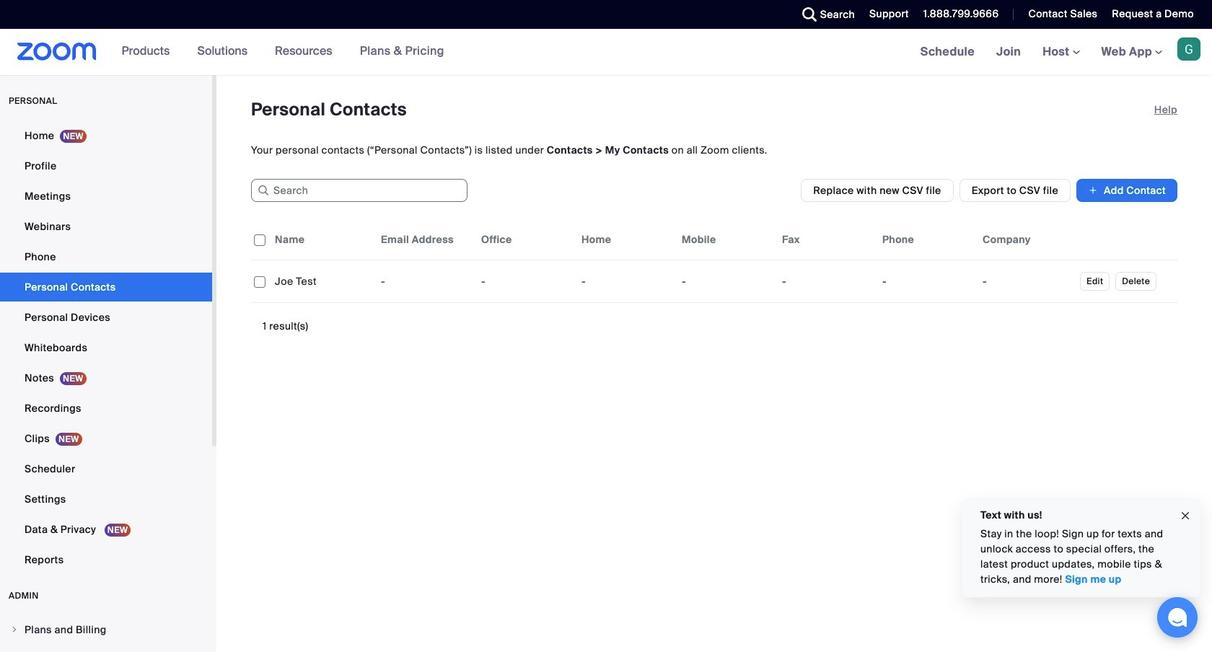 Task type: describe. For each thing, give the bounding box(es) containing it.
profile picture image
[[1178, 38, 1201, 61]]

right image
[[10, 626, 19, 635]]

Search Contacts Input text field
[[251, 179, 468, 202]]

personal menu menu
[[0, 121, 212, 576]]

2 cell from the left
[[977, 267, 1078, 296]]

zoom logo image
[[17, 43, 96, 61]]



Task type: vqa. For each thing, say whether or not it's contained in the screenshot.
& within Personal Menu menu
no



Task type: locate. For each thing, give the bounding box(es) containing it.
1 cell from the left
[[877, 267, 977, 296]]

cell
[[877, 267, 977, 296], [977, 267, 1078, 296]]

product information navigation
[[96, 29, 455, 75]]

banner
[[0, 29, 1213, 76]]

menu item
[[0, 616, 212, 644]]

add image
[[1089, 183, 1099, 198]]

close image
[[1180, 508, 1192, 524]]

application
[[251, 219, 1178, 303]]

meetings navigation
[[910, 29, 1213, 76]]

open chat image
[[1168, 608, 1188, 628]]



